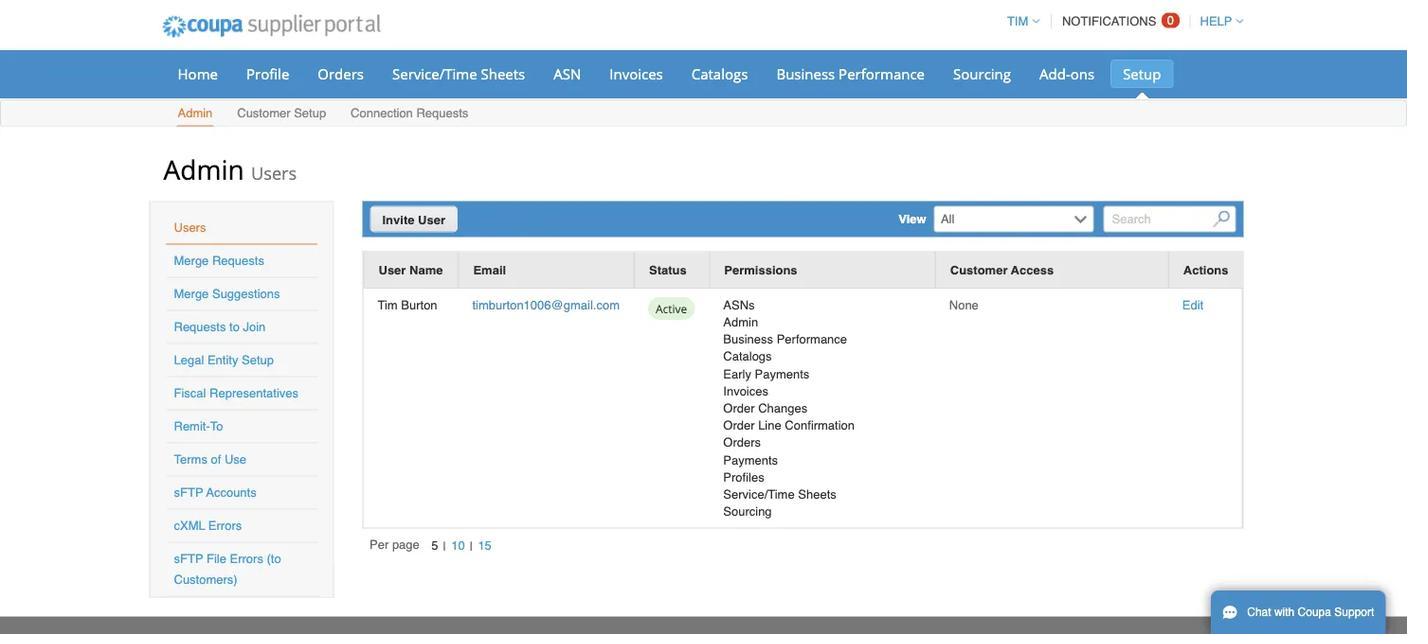Task type: vqa. For each thing, say whether or not it's contained in the screenshot.
'DO YOU HAVE CONFLICT MINERALS IN YOUR SUPPLY CHAIN?'
no



Task type: locate. For each thing, give the bounding box(es) containing it.
merge for merge suggestions
[[174, 287, 209, 301]]

1 horizontal spatial |
[[470, 540, 473, 554]]

status
[[649, 263, 687, 278]]

performance
[[839, 64, 925, 83], [777, 333, 847, 347]]

0 horizontal spatial user
[[379, 263, 406, 278]]

order down early on the bottom right
[[723, 401, 755, 416]]

notifications 0
[[1062, 13, 1174, 28]]

1 horizontal spatial orders
[[723, 436, 761, 450]]

service/time sheets
[[392, 64, 525, 83]]

navigation containing notifications 0
[[999, 3, 1244, 40]]

0 horizontal spatial invoices
[[610, 64, 663, 83]]

legal entity setup
[[174, 353, 274, 368]]

admin down the admin link
[[163, 151, 244, 187]]

connection requests
[[351, 106, 468, 120]]

1 horizontal spatial navigation
[[999, 3, 1244, 40]]

1 horizontal spatial users
[[251, 161, 297, 185]]

email
[[473, 263, 506, 278]]

help link
[[1192, 14, 1244, 28]]

changes
[[758, 401, 808, 416]]

1 vertical spatial service/time
[[723, 488, 795, 502]]

admin for admin
[[178, 106, 213, 120]]

1 horizontal spatial service/time
[[723, 488, 795, 502]]

cxml errors
[[174, 519, 242, 533]]

requests down service/time sheets link at the top of page
[[416, 106, 468, 120]]

1 horizontal spatial sheets
[[798, 488, 836, 502]]

chat
[[1247, 606, 1271, 620]]

1 horizontal spatial setup
[[294, 106, 326, 120]]

service/time up connection requests on the left
[[392, 64, 477, 83]]

0 vertical spatial setup
[[1123, 64, 1161, 83]]

0 vertical spatial invoices
[[610, 64, 663, 83]]

1 vertical spatial user
[[379, 263, 406, 278]]

per page
[[370, 538, 420, 552]]

page
[[392, 538, 420, 552]]

email button
[[473, 261, 506, 281]]

0 vertical spatial catalogs
[[691, 64, 748, 83]]

none
[[949, 298, 979, 312]]

0 vertical spatial orders
[[318, 64, 364, 83]]

invoices right asn
[[610, 64, 663, 83]]

navigation
[[999, 3, 1244, 40], [370, 536, 497, 557]]

0 horizontal spatial setup
[[242, 353, 274, 368]]

requests left to
[[174, 320, 226, 334]]

0 horizontal spatial orders
[[318, 64, 364, 83]]

merge down 'merge requests'
[[174, 287, 209, 301]]

add-ons
[[1040, 64, 1095, 83]]

tim up 'sourcing' link at the right top
[[1007, 14, 1028, 28]]

1 vertical spatial sourcing
[[723, 505, 772, 519]]

1 vertical spatial catalogs
[[723, 350, 772, 364]]

customer up none
[[950, 263, 1008, 278]]

1 horizontal spatial user
[[418, 213, 445, 227]]

asn
[[554, 64, 581, 83]]

1 vertical spatial requests
[[212, 254, 264, 268]]

1 horizontal spatial sourcing
[[953, 64, 1011, 83]]

1 vertical spatial admin
[[163, 151, 244, 187]]

1 horizontal spatial tim
[[1007, 14, 1028, 28]]

catalogs
[[691, 64, 748, 83], [723, 350, 772, 364]]

connection requests link
[[350, 102, 469, 127]]

2 | from the left
[[470, 540, 473, 554]]

0 vertical spatial navigation
[[999, 3, 1244, 40]]

sftp up customers)
[[174, 552, 203, 567]]

navigation containing per page
[[370, 536, 497, 557]]

user left the name at the left of page
[[379, 263, 406, 278]]

admin inside the admin link
[[178, 106, 213, 120]]

sftp file errors (to customers)
[[174, 552, 281, 588]]

orders
[[318, 64, 364, 83], [723, 436, 761, 450]]

sourcing down profiles
[[723, 505, 772, 519]]

errors
[[208, 519, 242, 533], [230, 552, 263, 567]]

help
[[1200, 14, 1232, 28]]

merge down users link
[[174, 254, 209, 268]]

orders inside asns admin business performance catalogs early payments invoices order changes order line confirmation orders payments profiles service/time sheets sourcing
[[723, 436, 761, 450]]

join
[[243, 320, 266, 334]]

invite user
[[382, 213, 445, 227]]

service/time down profiles
[[723, 488, 795, 502]]

active
[[656, 301, 687, 317]]

0 vertical spatial tim
[[1007, 14, 1028, 28]]

errors down accounts
[[208, 519, 242, 533]]

0 vertical spatial merge
[[174, 254, 209, 268]]

0 horizontal spatial customer
[[237, 106, 291, 120]]

cxml
[[174, 519, 205, 533]]

1 vertical spatial navigation
[[370, 536, 497, 557]]

fiscal representatives link
[[174, 387, 298, 401]]

catalogs inside asns admin business performance catalogs early payments invoices order changes order line confirmation orders payments profiles service/time sheets sourcing
[[723, 350, 772, 364]]

business right catalogs link on the top of page
[[776, 64, 835, 83]]

business down "asns"
[[723, 333, 773, 347]]

admin down "asns"
[[723, 315, 758, 329]]

payments up changes
[[755, 367, 810, 381]]

1 vertical spatial tim
[[378, 298, 398, 312]]

0 horizontal spatial sourcing
[[723, 505, 772, 519]]

0 horizontal spatial tim
[[378, 298, 398, 312]]

sftp for sftp accounts
[[174, 486, 203, 500]]

sourcing link
[[941, 60, 1023, 88]]

with
[[1274, 606, 1295, 620]]

0 vertical spatial service/time
[[392, 64, 477, 83]]

catalogs up early on the bottom right
[[723, 350, 772, 364]]

sheets
[[481, 64, 525, 83], [798, 488, 836, 502]]

entity
[[207, 353, 238, 368]]

1 horizontal spatial customer
[[950, 263, 1008, 278]]

sheets down "confirmation"
[[798, 488, 836, 502]]

sftp for sftp file errors (to customers)
[[174, 552, 203, 567]]

order left line
[[723, 419, 755, 433]]

payments
[[755, 367, 810, 381], [723, 453, 778, 467]]

1 vertical spatial order
[[723, 419, 755, 433]]

sftp
[[174, 486, 203, 500], [174, 552, 203, 567]]

coupa
[[1298, 606, 1331, 620]]

10
[[451, 539, 465, 553]]

sheets inside asns admin business performance catalogs early payments invoices order changes order line confirmation orders payments profiles service/time sheets sourcing
[[798, 488, 836, 502]]

suggestions
[[212, 287, 280, 301]]

business inside asns admin business performance catalogs early payments invoices order changes order line confirmation orders payments profiles service/time sheets sourcing
[[723, 333, 773, 347]]

invoices link
[[597, 60, 675, 88]]

setup
[[1123, 64, 1161, 83], [294, 106, 326, 120], [242, 353, 274, 368]]

1 vertical spatial orders
[[723, 436, 761, 450]]

0 horizontal spatial users
[[174, 221, 206, 235]]

admin
[[178, 106, 213, 120], [163, 151, 244, 187], [723, 315, 758, 329]]

search image
[[1213, 211, 1230, 228]]

terms
[[174, 453, 207, 467]]

1 sftp from the top
[[174, 486, 203, 500]]

0 vertical spatial users
[[251, 161, 297, 185]]

invoices down early on the bottom right
[[723, 384, 768, 398]]

2 sftp from the top
[[174, 552, 203, 567]]

customer for customer setup
[[237, 106, 291, 120]]

1 vertical spatial merge
[[174, 287, 209, 301]]

sftp up cxml
[[174, 486, 203, 500]]

1 vertical spatial sheets
[[798, 488, 836, 502]]

tim left burton
[[378, 298, 398, 312]]

1 vertical spatial customer
[[950, 263, 1008, 278]]

2 vertical spatial admin
[[723, 315, 758, 329]]

customer
[[237, 106, 291, 120], [950, 263, 1008, 278]]

errors left (to at the left bottom of the page
[[230, 552, 263, 567]]

sourcing down tim link at the top right of the page
[[953, 64, 1011, 83]]

order
[[723, 401, 755, 416], [723, 419, 755, 433]]

setup down notifications 0
[[1123, 64, 1161, 83]]

customer down the profile link
[[237, 106, 291, 120]]

customers)
[[174, 573, 238, 588]]

business
[[776, 64, 835, 83], [723, 333, 773, 347]]

0 horizontal spatial navigation
[[370, 536, 497, 557]]

1 vertical spatial sftp
[[174, 552, 203, 567]]

customer inside button
[[950, 263, 1008, 278]]

setup down join
[[242, 353, 274, 368]]

user
[[418, 213, 445, 227], [379, 263, 406, 278]]

admin for admin users
[[163, 151, 244, 187]]

errors inside sftp file errors (to customers)
[[230, 552, 263, 567]]

setup link
[[1111, 60, 1174, 88]]

1 vertical spatial invoices
[[723, 384, 768, 398]]

of
[[211, 453, 221, 467]]

service/time
[[392, 64, 477, 83], [723, 488, 795, 502]]

2 vertical spatial requests
[[174, 320, 226, 334]]

1 vertical spatial errors
[[230, 552, 263, 567]]

2 merge from the top
[[174, 287, 209, 301]]

1 vertical spatial performance
[[777, 333, 847, 347]]

users up merge requests link
[[174, 221, 206, 235]]

1 vertical spatial business
[[723, 333, 773, 347]]

asns admin business performance catalogs early payments invoices order changes order line confirmation orders payments profiles service/time sheets sourcing
[[723, 298, 855, 519]]

1 horizontal spatial invoices
[[723, 384, 768, 398]]

orders up "connection"
[[318, 64, 364, 83]]

0 vertical spatial customer
[[237, 106, 291, 120]]

customer for customer access
[[950, 263, 1008, 278]]

to
[[210, 420, 223, 434]]

legal entity setup link
[[174, 353, 274, 368]]

user right the invite
[[418, 213, 445, 227]]

1 vertical spatial users
[[174, 221, 206, 235]]

requests up suggestions
[[212, 254, 264, 268]]

users link
[[174, 221, 206, 235]]

payments up profiles
[[723, 453, 778, 467]]

catalogs right "invoices" link
[[691, 64, 748, 83]]

| right 10
[[470, 540, 473, 554]]

admin inside asns admin business performance catalogs early payments invoices order changes order line confirmation orders payments profiles service/time sheets sourcing
[[723, 315, 758, 329]]

1 horizontal spatial business
[[776, 64, 835, 83]]

requests to join
[[174, 320, 266, 334]]

support
[[1334, 606, 1374, 620]]

0 vertical spatial sftp
[[174, 486, 203, 500]]

sheets left asn
[[481, 64, 525, 83]]

| right 5
[[443, 540, 446, 554]]

0 horizontal spatial business
[[723, 333, 773, 347]]

tim
[[1007, 14, 1028, 28], [378, 298, 398, 312]]

merge requests link
[[174, 254, 264, 268]]

0 vertical spatial sheets
[[481, 64, 525, 83]]

admin down home link
[[178, 106, 213, 120]]

0 vertical spatial order
[[723, 401, 755, 416]]

invoices
[[610, 64, 663, 83], [723, 384, 768, 398]]

setup down orders link on the top left
[[294, 106, 326, 120]]

0 vertical spatial admin
[[178, 106, 213, 120]]

customer access
[[950, 263, 1054, 278]]

0 vertical spatial business
[[776, 64, 835, 83]]

name
[[409, 263, 443, 278]]

1 merge from the top
[[174, 254, 209, 268]]

confirmation
[[785, 419, 855, 433]]

coupa supplier portal image
[[149, 3, 393, 50]]

orders down line
[[723, 436, 761, 450]]

sftp inside sftp file errors (to customers)
[[174, 552, 203, 567]]

1 | from the left
[[443, 540, 446, 554]]

service/time inside service/time sheets link
[[392, 64, 477, 83]]

users down "customer setup" link
[[251, 161, 297, 185]]

0 horizontal spatial |
[[443, 540, 446, 554]]

0 vertical spatial requests
[[416, 106, 468, 120]]

invite user link
[[370, 206, 458, 233]]

edit link
[[1182, 298, 1204, 312]]

0 horizontal spatial service/time
[[392, 64, 477, 83]]



Task type: describe. For each thing, give the bounding box(es) containing it.
add-ons link
[[1027, 60, 1107, 88]]

Search text field
[[1104, 206, 1236, 233]]

home
[[178, 64, 218, 83]]

users inside admin users
[[251, 161, 297, 185]]

early
[[723, 367, 751, 381]]

fiscal
[[174, 387, 206, 401]]

fiscal representatives
[[174, 387, 298, 401]]

sftp file errors (to customers) link
[[174, 552, 281, 588]]

0 vertical spatial sourcing
[[953, 64, 1011, 83]]

remit-
[[174, 420, 210, 434]]

ons
[[1070, 64, 1095, 83]]

per
[[370, 538, 389, 552]]

edit
[[1182, 298, 1204, 312]]

View text field
[[936, 207, 1070, 232]]

service/time inside asns admin business performance catalogs early payments invoices order changes order line confirmation orders payments profiles service/time sheets sourcing
[[723, 488, 795, 502]]

sftp accounts
[[174, 486, 257, 500]]

5
[[431, 539, 438, 553]]

tim link
[[999, 14, 1040, 28]]

10 button
[[446, 536, 470, 556]]

permissions button
[[724, 261, 798, 281]]

admin link
[[177, 102, 214, 127]]

representatives
[[209, 387, 298, 401]]

customer access button
[[950, 261, 1054, 281]]

timburton1006@gmail.com
[[472, 298, 620, 312]]

0 vertical spatial errors
[[208, 519, 242, 533]]

invite
[[382, 213, 415, 227]]

5 button
[[426, 536, 443, 556]]

status button
[[649, 261, 687, 281]]

profiles
[[723, 470, 764, 485]]

accounts
[[206, 486, 257, 500]]

catalogs inside catalogs link
[[691, 64, 748, 83]]

15 button
[[473, 536, 497, 556]]

business performance
[[776, 64, 925, 83]]

remit-to link
[[174, 420, 223, 434]]

use
[[225, 453, 246, 467]]

profile link
[[234, 60, 302, 88]]

to
[[229, 320, 240, 334]]

line
[[758, 419, 781, 433]]

legal
[[174, 353, 204, 368]]

tim for tim
[[1007, 14, 1028, 28]]

home link
[[165, 60, 230, 88]]

(to
[[267, 552, 281, 567]]

sourcing inside asns admin business performance catalogs early payments invoices order changes order line confirmation orders payments profiles service/time sheets sourcing
[[723, 505, 772, 519]]

admin users
[[163, 151, 297, 187]]

terms of use
[[174, 453, 246, 467]]

performance inside asns admin business performance catalogs early payments invoices order changes order line confirmation orders payments profiles service/time sheets sourcing
[[777, 333, 847, 347]]

1 vertical spatial payments
[[723, 453, 778, 467]]

tim burton
[[378, 298, 437, 312]]

business performance link
[[764, 60, 937, 88]]

merge for merge requests
[[174, 254, 209, 268]]

timburton1006@gmail.com link
[[472, 298, 620, 312]]

0
[[1167, 13, 1174, 27]]

user name
[[379, 263, 443, 278]]

requests for connection requests
[[416, 106, 468, 120]]

2 order from the top
[[723, 419, 755, 433]]

2 vertical spatial setup
[[242, 353, 274, 368]]

connection
[[351, 106, 413, 120]]

invoices inside asns admin business performance catalogs early payments invoices order changes order line confirmation orders payments profiles service/time sheets sourcing
[[723, 384, 768, 398]]

5 | 10 | 15
[[431, 539, 492, 554]]

1 order from the top
[[723, 401, 755, 416]]

customer setup link
[[236, 102, 327, 127]]

merge suggestions
[[174, 287, 280, 301]]

notifications
[[1062, 14, 1156, 28]]

tim for tim burton
[[378, 298, 398, 312]]

service/time sheets link
[[380, 60, 537, 88]]

profile
[[246, 64, 289, 83]]

file
[[207, 552, 226, 567]]

add-
[[1040, 64, 1070, 83]]

requests to join link
[[174, 320, 266, 334]]

access
[[1011, 263, 1054, 278]]

1 vertical spatial setup
[[294, 106, 326, 120]]

0 vertical spatial payments
[[755, 367, 810, 381]]

requests for merge requests
[[212, 254, 264, 268]]

15
[[478, 539, 492, 553]]

0 vertical spatial user
[[418, 213, 445, 227]]

chat with coupa support
[[1247, 606, 1374, 620]]

permissions
[[724, 263, 798, 278]]

0 horizontal spatial sheets
[[481, 64, 525, 83]]

burton
[[401, 298, 437, 312]]

orders link
[[305, 60, 376, 88]]

chat with coupa support button
[[1211, 591, 1386, 635]]

view
[[899, 212, 926, 226]]

customer setup
[[237, 106, 326, 120]]

merge requests
[[174, 254, 264, 268]]

terms of use link
[[174, 453, 246, 467]]

remit-to
[[174, 420, 223, 434]]

user inside button
[[379, 263, 406, 278]]

2 horizontal spatial setup
[[1123, 64, 1161, 83]]

asn link
[[541, 60, 593, 88]]

merge suggestions link
[[174, 287, 280, 301]]

cxml errors link
[[174, 519, 242, 533]]

0 vertical spatial performance
[[839, 64, 925, 83]]



